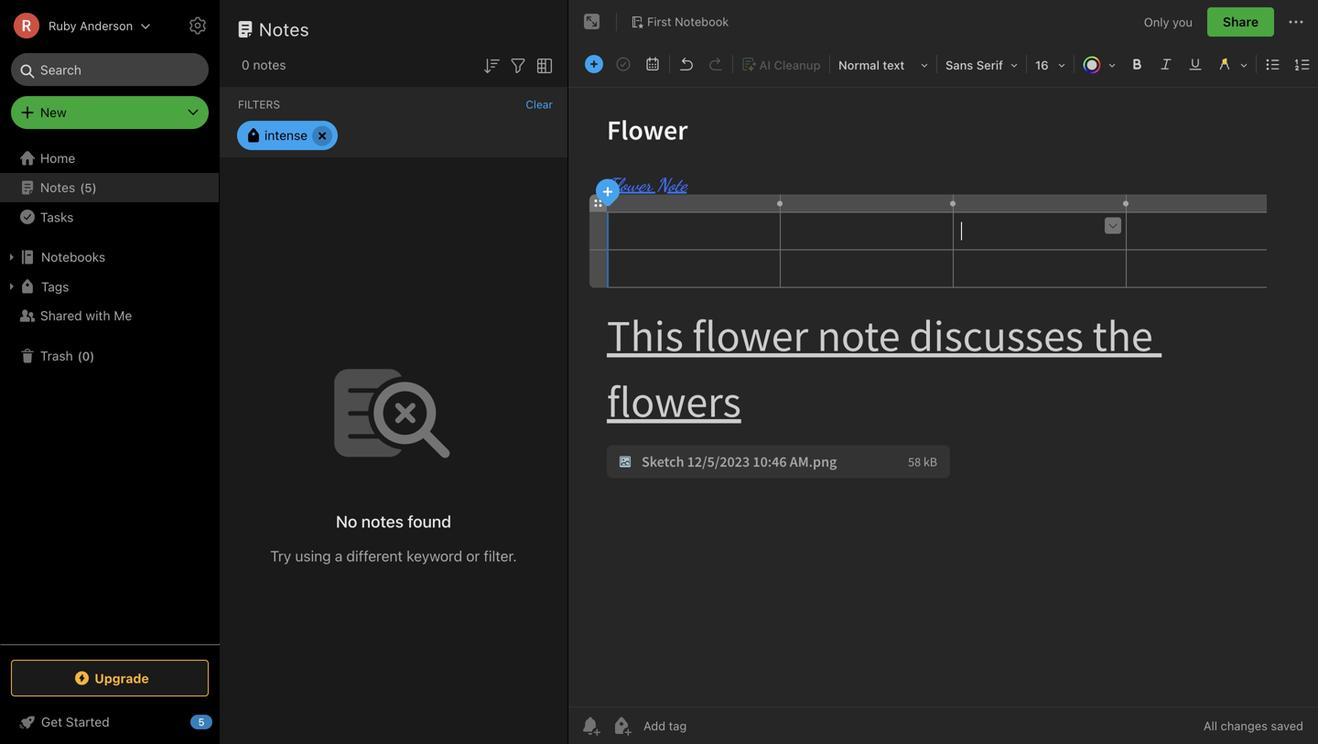 Task type: describe. For each thing, give the bounding box(es) containing it.
More actions field
[[1286, 7, 1308, 37]]

Heading level field
[[832, 51, 935, 78]]

Insert field
[[581, 51, 608, 77]]

get
[[41, 715, 62, 730]]

5 inside help and learning task checklist field
[[198, 717, 205, 728]]

normal
[[839, 58, 880, 72]]

notes for 0
[[253, 57, 286, 72]]

upgrade
[[95, 671, 149, 686]]

intense
[[265, 128, 308, 143]]

no
[[336, 512, 357, 532]]

Account field
[[0, 7, 151, 44]]

0 inside trash ( 0 )
[[82, 349, 90, 363]]

me
[[114, 308, 132, 323]]

add tag image
[[611, 715, 633, 737]]

( for notes
[[80, 181, 85, 194]]

click to collapse image
[[213, 711, 227, 733]]

found
[[408, 512, 451, 532]]

ruby
[[49, 19, 77, 33]]

upgrade button
[[11, 660, 209, 697]]

more actions image
[[1286, 11, 1308, 33]]

Font size field
[[1029, 51, 1072, 78]]

different
[[347, 548, 403, 565]]

try
[[270, 548, 291, 565]]

expand note image
[[582, 11, 603, 33]]

Add filters field
[[507, 53, 529, 77]]

notes for notes ( 5 )
[[40, 180, 75, 195]]

tasks button
[[0, 202, 219, 232]]

keyword
[[407, 548, 463, 565]]

anderson
[[80, 19, 133, 33]]

with
[[86, 308, 110, 323]]

undo image
[[674, 51, 700, 77]]

first notebook button
[[625, 9, 736, 35]]

bulleted list image
[[1261, 51, 1287, 77]]

no notes found
[[336, 512, 451, 532]]

add filters image
[[507, 55, 529, 77]]

first notebook
[[647, 15, 729, 28]]

normal text
[[839, 58, 905, 72]]

Sort options field
[[481, 53, 503, 77]]

clear button
[[526, 98, 553, 111]]

get started
[[41, 715, 110, 730]]

intense button
[[237, 121, 338, 150]]

View options field
[[529, 53, 556, 77]]

notebooks
[[41, 250, 105, 265]]

Font color field
[[1077, 51, 1123, 78]]

new button
[[11, 96, 209, 129]]

saved
[[1271, 719, 1304, 733]]

clear
[[526, 98, 553, 111]]

home
[[40, 151, 75, 166]]

0 notes
[[242, 57, 286, 72]]

share button
[[1208, 7, 1275, 37]]

new
[[40, 105, 67, 120]]

try using a different keyword or filter.
[[270, 548, 517, 565]]

all
[[1204, 719, 1218, 733]]

calendar event image
[[640, 51, 666, 77]]

notes for notes
[[259, 18, 310, 40]]

italic image
[[1154, 51, 1180, 77]]



Task type: locate. For each thing, give the bounding box(es) containing it.
settings image
[[187, 15, 209, 37]]

underline image
[[1183, 51, 1209, 77]]

) down home link
[[92, 181, 97, 194]]

( for trash
[[78, 349, 82, 363]]

filters
[[238, 98, 280, 111]]

0 vertical spatial notes
[[253, 57, 286, 72]]

Note Editor text field
[[569, 88, 1319, 707]]

tags button
[[0, 272, 219, 301]]

0 vertical spatial 5
[[85, 181, 92, 194]]

ruby anderson
[[49, 19, 133, 33]]

sans
[[946, 58, 974, 72]]

numbered list image
[[1290, 51, 1316, 77]]

) inside trash ( 0 )
[[90, 349, 95, 363]]

text
[[883, 58, 905, 72]]

0 horizontal spatial notes
[[253, 57, 286, 72]]

1 horizontal spatial 5
[[198, 717, 205, 728]]

Search text field
[[24, 53, 196, 86]]

share
[[1223, 14, 1259, 29]]

sans serif
[[946, 58, 1004, 72]]

changes
[[1221, 719, 1268, 733]]

) right trash
[[90, 349, 95, 363]]

( inside notes ( 5 )
[[80, 181, 85, 194]]

shared
[[40, 308, 82, 323]]

notes
[[253, 57, 286, 72], [362, 512, 404, 532]]

notes for no
[[362, 512, 404, 532]]

5
[[85, 181, 92, 194], [198, 717, 205, 728]]

(
[[80, 181, 85, 194], [78, 349, 82, 363]]

shared with me
[[40, 308, 132, 323]]

0 vertical spatial notes
[[259, 18, 310, 40]]

all changes saved
[[1204, 719, 1304, 733]]

only you
[[1145, 15, 1193, 29]]

1 vertical spatial notes
[[362, 512, 404, 532]]

( right trash
[[78, 349, 82, 363]]

( down home link
[[80, 181, 85, 194]]

1 vertical spatial 0
[[82, 349, 90, 363]]

0 vertical spatial (
[[80, 181, 85, 194]]

bold image
[[1125, 51, 1150, 77]]

you
[[1173, 15, 1193, 29]]

only
[[1145, 15, 1170, 29]]

1 vertical spatial )
[[90, 349, 95, 363]]

notes
[[259, 18, 310, 40], [40, 180, 75, 195]]

0 up filters
[[242, 57, 250, 72]]

notebook
[[675, 15, 729, 28]]

1 horizontal spatial notes
[[362, 512, 404, 532]]

5 left click to collapse image
[[198, 717, 205, 728]]

using
[[295, 548, 331, 565]]

started
[[66, 715, 110, 730]]

) for notes
[[92, 181, 97, 194]]

notes up filters
[[253, 57, 286, 72]]

0 vertical spatial )
[[92, 181, 97, 194]]

)
[[92, 181, 97, 194], [90, 349, 95, 363]]

0 horizontal spatial 5
[[85, 181, 92, 194]]

5 inside notes ( 5 )
[[85, 181, 92, 194]]

or
[[466, 548, 480, 565]]

first
[[647, 15, 672, 28]]

tags
[[41, 279, 69, 294]]

1 horizontal spatial notes
[[259, 18, 310, 40]]

0 horizontal spatial 0
[[82, 349, 90, 363]]

0 right trash
[[82, 349, 90, 363]]

1 horizontal spatial 0
[[242, 57, 250, 72]]

notes up different
[[362, 512, 404, 532]]

trash
[[40, 348, 73, 364]]

notes up 0 notes
[[259, 18, 310, 40]]

) inside notes ( 5 )
[[92, 181, 97, 194]]

) for trash
[[90, 349, 95, 363]]

Help and Learning task checklist field
[[0, 708, 220, 737]]

1 vertical spatial (
[[78, 349, 82, 363]]

tree containing home
[[0, 144, 220, 644]]

0 horizontal spatial notes
[[40, 180, 75, 195]]

tasks
[[40, 209, 74, 225]]

16
[[1036, 58, 1049, 72]]

1 vertical spatial notes
[[40, 180, 75, 195]]

shared with me link
[[0, 301, 219, 331]]

None search field
[[24, 53, 196, 86]]

trash ( 0 )
[[40, 348, 95, 364]]

expand notebooks image
[[5, 250, 19, 265]]

Font family field
[[940, 51, 1025, 78]]

serif
[[977, 58, 1004, 72]]

add a reminder image
[[580, 715, 602, 737]]

notes ( 5 )
[[40, 180, 97, 195]]

a
[[335, 548, 343, 565]]

0 vertical spatial 0
[[242, 57, 250, 72]]

filter.
[[484, 548, 517, 565]]

( inside trash ( 0 )
[[78, 349, 82, 363]]

tree
[[0, 144, 220, 644]]

home link
[[0, 144, 220, 173]]

notebooks link
[[0, 243, 219, 272]]

expand tags image
[[5, 279, 19, 294]]

Highlight field
[[1211, 51, 1255, 78]]

1 vertical spatial 5
[[198, 717, 205, 728]]

note window element
[[569, 0, 1319, 745]]

5 down home link
[[85, 181, 92, 194]]

Add tag field
[[642, 718, 779, 734]]

notes down home
[[40, 180, 75, 195]]

0
[[242, 57, 250, 72], [82, 349, 90, 363]]



Task type: vqa. For each thing, say whether or not it's contained in the screenshot.
a few minutes ago
no



